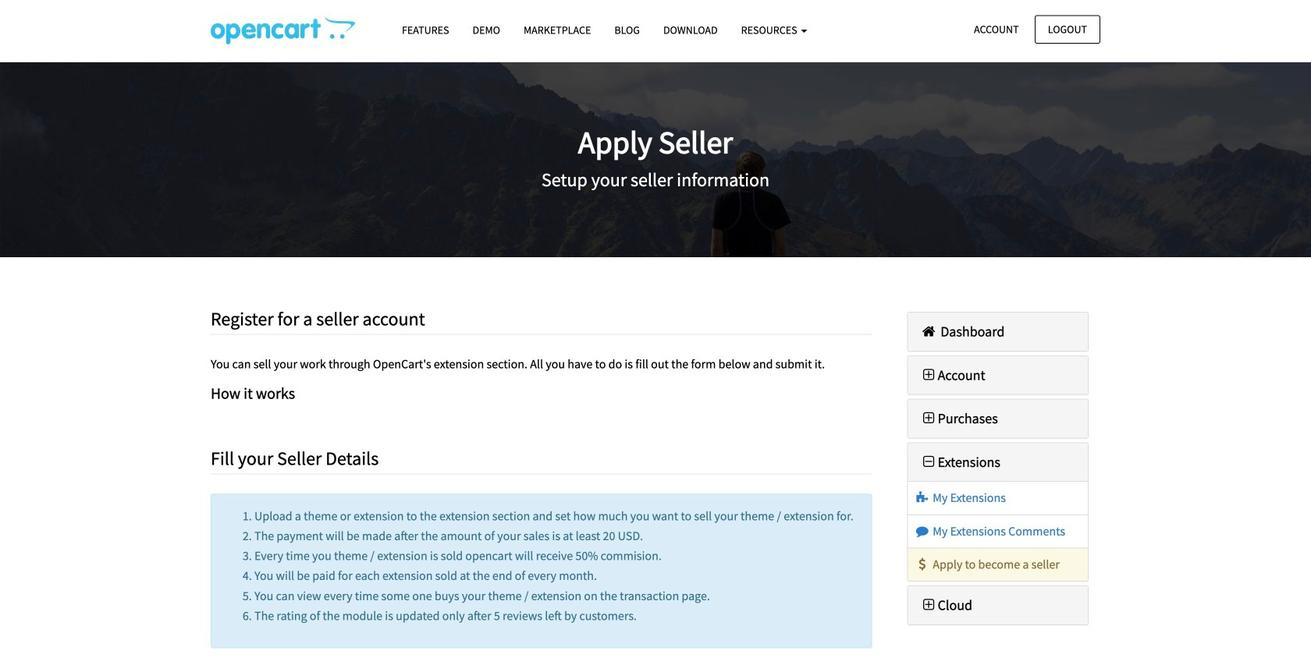 Task type: vqa. For each thing, say whether or not it's contained in the screenshot.
3rd plus square o icon from the top
yes



Task type: locate. For each thing, give the bounding box(es) containing it.
plus square o image
[[920, 412, 938, 426]]

0 vertical spatial plus square o image
[[920, 368, 938, 382]]

plus square o image
[[920, 368, 938, 382], [920, 599, 938, 613]]

comment image
[[914, 525, 930, 538]]

1 vertical spatial plus square o image
[[920, 599, 938, 613]]

plus square o image down home image
[[920, 368, 938, 382]]

seller account image
[[211, 16, 355, 44]]

1 plus square o image from the top
[[920, 368, 938, 382]]

plus square o image down the usd image
[[920, 599, 938, 613]]



Task type: describe. For each thing, give the bounding box(es) containing it.
minus square o image
[[920, 455, 938, 469]]

puzzle piece image
[[914, 492, 930, 505]]

home image
[[920, 325, 938, 339]]

usd image
[[914, 559, 930, 571]]

2 plus square o image from the top
[[920, 599, 938, 613]]



